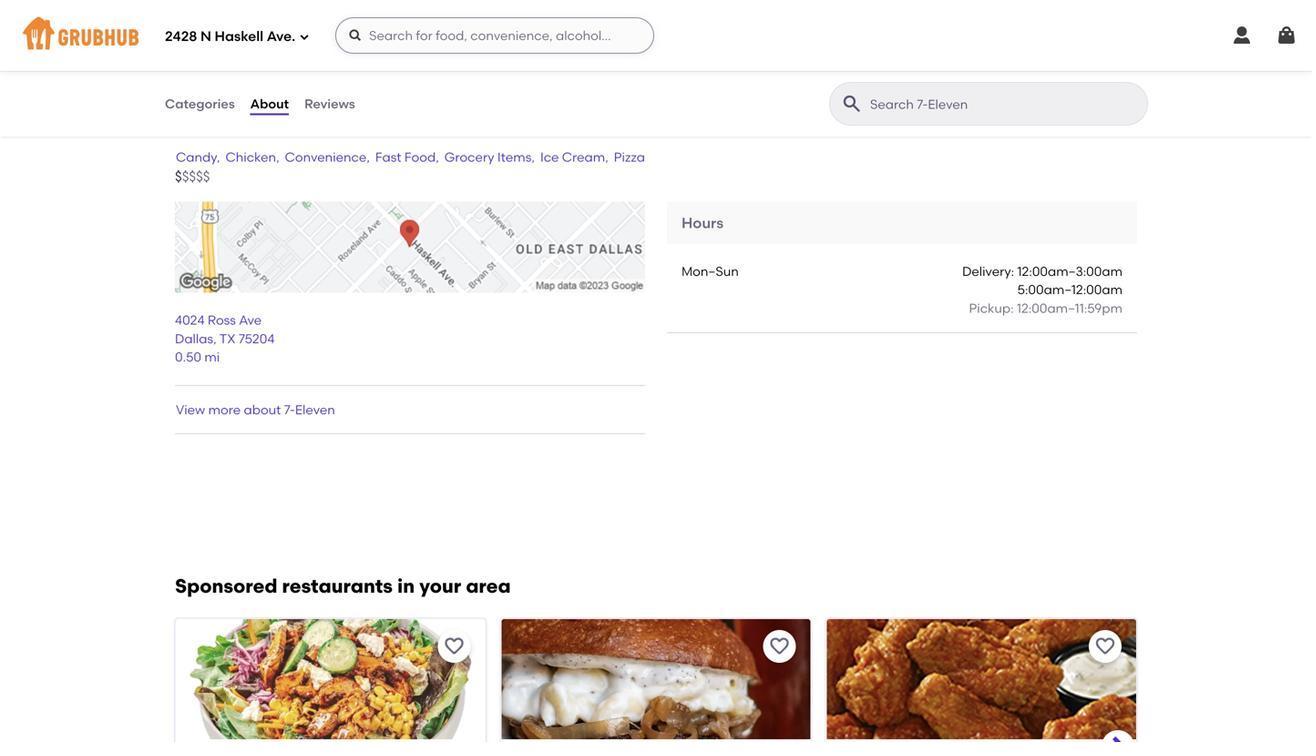 Task type: describe. For each thing, give the bounding box(es) containing it.
reviews button
[[304, 71, 356, 137]]

pickup:
[[969, 301, 1014, 316]]

menu
[[272, 115, 333, 142]]

7-eleven menu info
[[175, 115, 381, 142]]

0 vertical spatial 7-
[[175, 115, 195, 142]]

pizza
[[614, 149, 645, 165]]

about
[[250, 96, 289, 112]]

candy,
[[176, 149, 220, 165]]

,
[[213, 331, 217, 347]]

tx
[[219, 331, 236, 347]]

reviews
[[305, 96, 355, 112]]

save this restaurant image for save this restaurant button corresponding to hooters logo
[[1095, 636, 1117, 658]]

1 horizontal spatial eleven
[[295, 402, 335, 418]]

0.50
[[175, 350, 201, 365]]

Search 7-Eleven search field
[[869, 96, 1142, 113]]

convenience,
[[285, 149, 370, 165]]

save this restaurant image
[[769, 636, 791, 658]]

12:00am–11:59pm
[[1017, 301, 1123, 316]]

save this restaurant image for save this restaurant button related to roti mediterranean bowls, salads & pitas logo
[[443, 636, 465, 658]]

categories button
[[164, 71, 236, 137]]

ross
[[208, 313, 236, 328]]

n
[[201, 28, 211, 45]]

haskell
[[215, 28, 264, 45]]

sponsored
[[175, 575, 278, 599]]

about button
[[249, 71, 290, 137]]

candy, button
[[175, 147, 221, 167]]

mon–sun
[[682, 264, 739, 279]]

grocery
[[445, 149, 495, 165]]

chicken,
[[226, 149, 280, 165]]

more
[[208, 402, 241, 418]]

1 horizontal spatial svg image
[[1231, 25, 1253, 46]]

0 horizontal spatial svg image
[[348, 28, 363, 43]]

4024 ross ave dallas , tx 75204 0.50 mi
[[175, 313, 275, 365]]

save this restaurant button for hopdoddy burger bar logo
[[764, 631, 796, 664]]

2428 n haskell ave.
[[165, 28, 295, 45]]

$
[[175, 169, 182, 185]]

view
[[176, 402, 205, 418]]

delivery: 12:00am–3:00am 5:00am–12:00am
[[963, 264, 1123, 298]]



Task type: locate. For each thing, give the bounding box(es) containing it.
ave.
[[267, 28, 295, 45]]

0 vertical spatial eleven
[[195, 115, 267, 142]]

2 horizontal spatial save this restaurant button
[[1089, 631, 1122, 664]]

Search for food, convenience, alcohol... search field
[[336, 17, 655, 54]]

7- right about
[[284, 402, 295, 418]]

svg image
[[1231, 25, 1253, 46], [348, 28, 363, 43]]

7-
[[175, 115, 195, 142], [284, 402, 295, 418]]

fast food, button
[[375, 147, 440, 167]]

1 save this restaurant image from the left
[[443, 636, 465, 658]]

1 horizontal spatial svg image
[[1276, 25, 1298, 46]]

save this restaurant button
[[438, 631, 471, 664], [764, 631, 796, 664], [1089, 631, 1122, 664]]

eleven up chicken,
[[195, 115, 267, 142]]

ice cream, button
[[540, 147, 610, 167]]

categories
[[165, 96, 235, 112]]

hours
[[682, 214, 724, 232]]

cream,
[[562, 149, 609, 165]]

1 horizontal spatial 7-
[[284, 402, 295, 418]]

fast
[[375, 149, 402, 165]]

hooters logo image
[[827, 620, 1137, 743]]

main navigation navigation
[[0, 0, 1313, 71]]

7- down categories
[[175, 115, 195, 142]]

candy, chicken, convenience, fast food, grocery items, ice cream, pizza
[[176, 149, 645, 165]]

0 horizontal spatial eleven
[[195, 115, 267, 142]]

about
[[244, 402, 281, 418]]

roti mediterranean bowls, salads & pitas logo image
[[176, 620, 485, 743]]

magnifying glass icon image
[[841, 93, 863, 115]]

2 save this restaurant button from the left
[[764, 631, 796, 664]]

info
[[338, 115, 381, 142]]

2428
[[165, 28, 197, 45]]

eleven right about
[[295, 402, 335, 418]]

dallas
[[175, 331, 213, 347]]

1 horizontal spatial save this restaurant button
[[764, 631, 796, 664]]

12:00am–3:00am
[[1018, 264, 1123, 279]]

eleven
[[195, 115, 267, 142], [295, 402, 335, 418]]

0 horizontal spatial save this restaurant image
[[443, 636, 465, 658]]

4024
[[175, 313, 205, 328]]

convenience, button
[[284, 147, 371, 167]]

chicken, button
[[225, 147, 280, 167]]

in
[[397, 575, 415, 599]]

view more about 7-eleven
[[176, 402, 335, 418]]

2 save this restaurant image from the left
[[1095, 636, 1117, 658]]

restaurants
[[282, 575, 393, 599]]

$$$$$
[[175, 169, 210, 185]]

items,
[[498, 149, 535, 165]]

mi
[[205, 350, 220, 365]]

5:00am–12:00am
[[1018, 282, 1123, 298]]

0 horizontal spatial svg image
[[299, 31, 310, 42]]

grocery items, button
[[444, 147, 536, 167]]

ave
[[239, 313, 262, 328]]

area
[[466, 575, 511, 599]]

svg image
[[1276, 25, 1298, 46], [299, 31, 310, 42]]

75204
[[239, 331, 275, 347]]

pizza button
[[613, 147, 646, 167]]

save this restaurant image
[[443, 636, 465, 658], [1095, 636, 1117, 658]]

ice
[[540, 149, 559, 165]]

3 save this restaurant button from the left
[[1089, 631, 1122, 664]]

0 horizontal spatial save this restaurant button
[[438, 631, 471, 664]]

food,
[[405, 149, 439, 165]]

1 vertical spatial 7-
[[284, 402, 295, 418]]

hopdoddy burger bar logo image
[[502, 620, 811, 743]]

save this restaurant button for roti mediterranean bowls, salads & pitas logo
[[438, 631, 471, 664]]

1 horizontal spatial save this restaurant image
[[1095, 636, 1117, 658]]

0 horizontal spatial 7-
[[175, 115, 195, 142]]

save this restaurant button for hooters logo
[[1089, 631, 1122, 664]]

1 save this restaurant button from the left
[[438, 631, 471, 664]]

your
[[419, 575, 461, 599]]

1 vertical spatial eleven
[[295, 402, 335, 418]]

pickup: 12:00am–11:59pm
[[969, 301, 1123, 316]]

sponsored restaurants in your area
[[175, 575, 511, 599]]

delivery:
[[963, 264, 1015, 279]]



Task type: vqa. For each thing, say whether or not it's contained in the screenshot.
second Save this restaurant button from the right
yes



